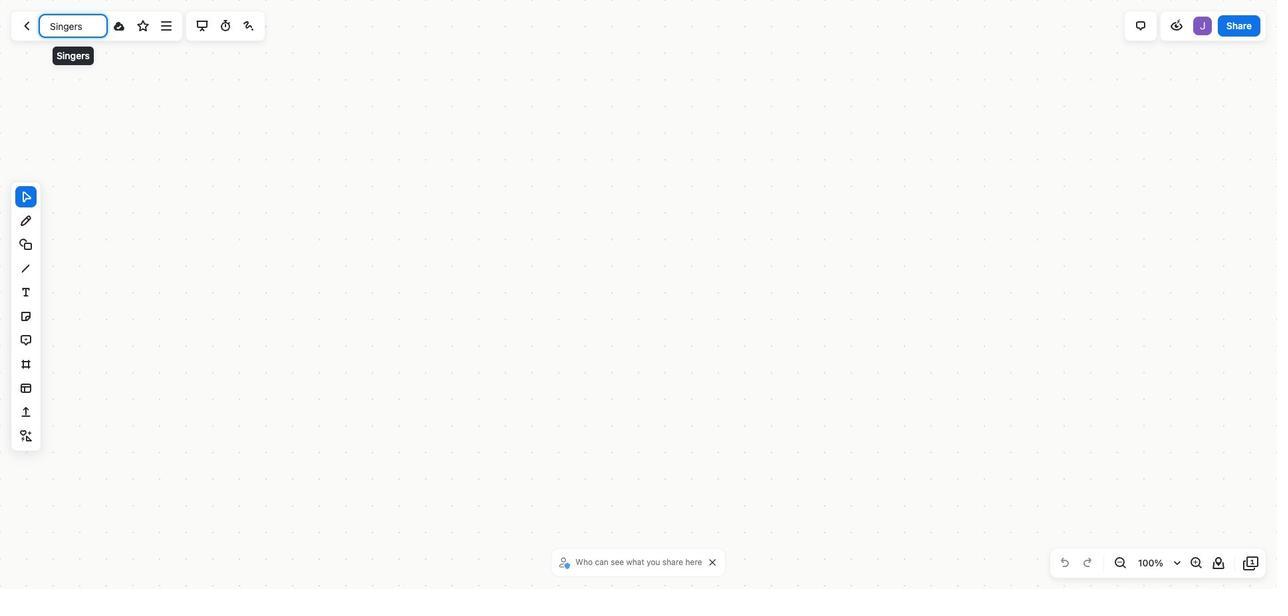 Task type: describe. For each thing, give the bounding box(es) containing it.
presentation image
[[194, 18, 210, 34]]

dashboard image
[[19, 18, 35, 34]]

star this whiteboard image
[[135, 18, 151, 34]]

laser image
[[241, 18, 257, 34]]



Task type: locate. For each thing, give the bounding box(es) containing it.
more options image
[[158, 18, 174, 34]]

zoom in image
[[1189, 556, 1205, 572]]

list item
[[1193, 15, 1214, 37]]

list
[[1193, 15, 1214, 37]]

close image
[[710, 560, 717, 566]]

pages image
[[1244, 556, 1260, 572]]

tooltip
[[51, 37, 95, 67]]

mini map image
[[1211, 556, 1227, 572]]

comment panel image
[[1133, 18, 1149, 34]]

Document name text field
[[40, 15, 107, 37]]

timer image
[[218, 18, 234, 34]]

zoom out image
[[1113, 556, 1129, 572]]



Task type: vqa. For each thing, say whether or not it's contained in the screenshot.
The
no



